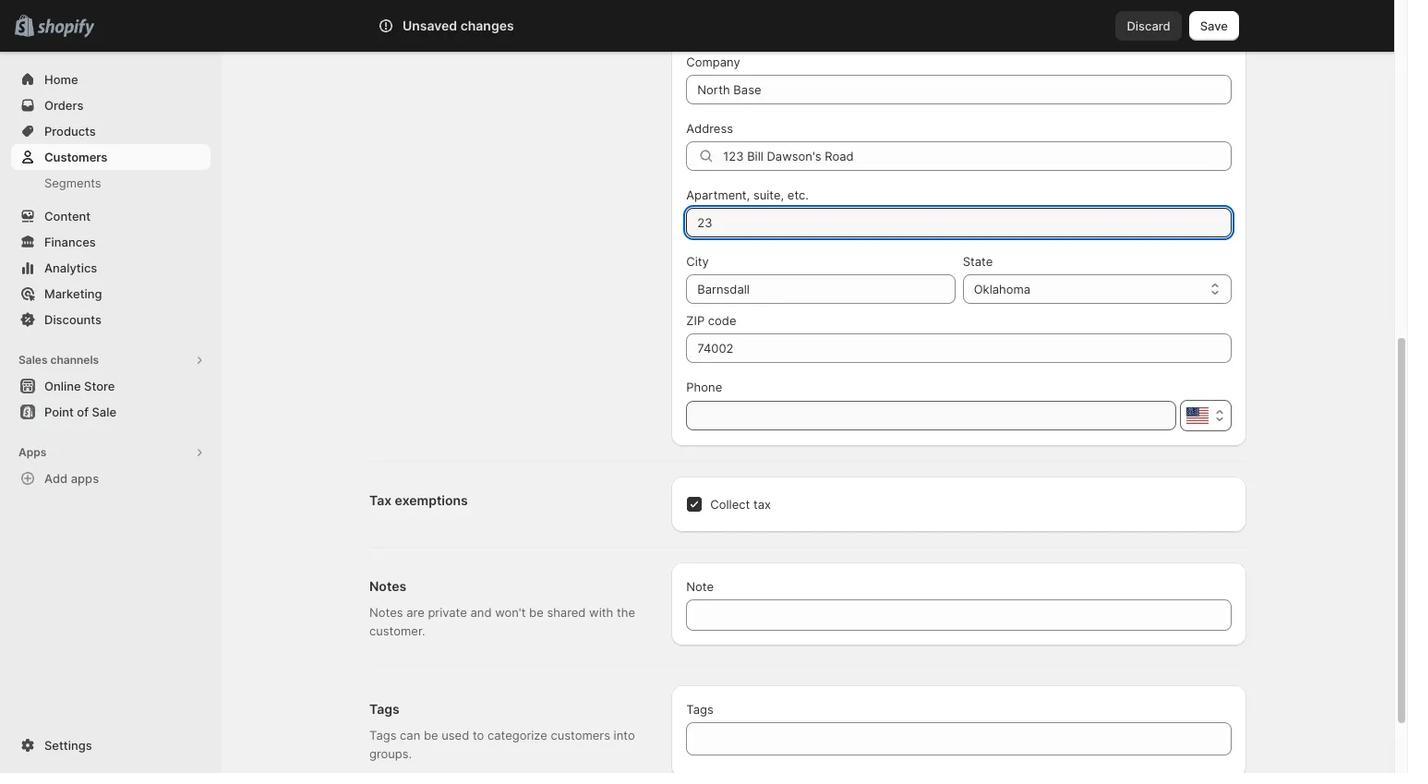 Task type: describe. For each thing, give the bounding box(es) containing it.
phone
[[687, 380, 722, 394]]

private
[[428, 605, 467, 620]]

tags can be used to categorize customers into groups.
[[369, 728, 635, 761]]

changes
[[461, 18, 514, 33]]

online store link
[[11, 373, 211, 399]]

store
[[84, 379, 115, 393]]

settings
[[44, 738, 92, 753]]

add apps button
[[11, 466, 211, 491]]

settings link
[[11, 732, 211, 758]]

collect
[[711, 497, 750, 512]]

code
[[708, 313, 737, 328]]

products link
[[11, 118, 211, 144]]

home
[[44, 72, 78, 87]]

unsaved changes
[[403, 18, 514, 33]]

marketing link
[[11, 281, 211, 307]]

apartment, suite, etc.
[[687, 187, 809, 202]]

sales channels button
[[11, 347, 211, 373]]

save button
[[1189, 11, 1239, 41]]

point of sale
[[44, 405, 116, 419]]

Company text field
[[687, 75, 1232, 104]]

marketing
[[44, 286, 102, 301]]

discounts
[[44, 312, 102, 327]]

orders link
[[11, 92, 211, 118]]

tags inside tags can be used to categorize customers into groups.
[[369, 728, 397, 743]]

apps
[[18, 445, 46, 459]]

suite,
[[754, 187, 784, 202]]

finances
[[44, 235, 96, 249]]

segments link
[[11, 170, 211, 196]]

of
[[77, 405, 89, 419]]

shopify image
[[37, 19, 94, 38]]

groups.
[[369, 746, 412, 761]]

discard
[[1127, 18, 1171, 33]]

ZIP code text field
[[687, 333, 1232, 363]]

notes are private and won't be shared with the customer.
[[369, 605, 636, 638]]

analytics
[[44, 260, 97, 275]]

won't
[[495, 605, 526, 620]]

note
[[687, 579, 714, 594]]

Address text field
[[723, 141, 1232, 171]]

zip code
[[687, 313, 737, 328]]

etc.
[[788, 187, 809, 202]]

shared
[[547, 605, 586, 620]]

into
[[614, 728, 635, 743]]

notes for notes
[[369, 578, 406, 594]]

point of sale link
[[11, 399, 211, 425]]

state
[[963, 254, 993, 269]]

search button
[[429, 11, 965, 41]]

categorize
[[488, 728, 547, 743]]

unsaved
[[403, 18, 457, 33]]

finances link
[[11, 229, 211, 255]]

used
[[442, 728, 469, 743]]

tax
[[754, 497, 771, 512]]

and
[[471, 605, 492, 620]]



Task type: locate. For each thing, give the bounding box(es) containing it.
search
[[460, 18, 499, 33]]

customers link
[[11, 144, 211, 170]]

are
[[407, 605, 425, 620]]

customers
[[44, 150, 108, 164]]

customers
[[551, 728, 610, 743]]

segments
[[44, 175, 101, 190]]

address
[[687, 121, 733, 136]]

0 vertical spatial be
[[529, 605, 544, 620]]

online
[[44, 379, 81, 393]]

sale
[[92, 405, 116, 419]]

add
[[44, 471, 68, 486]]

apartment,
[[687, 187, 750, 202]]

discard button
[[1116, 11, 1182, 41]]

discounts link
[[11, 307, 211, 333]]

company
[[687, 54, 740, 69]]

content link
[[11, 203, 211, 229]]

online store
[[44, 379, 115, 393]]

home link
[[11, 67, 211, 92]]

sales
[[18, 353, 48, 367]]

0 vertical spatial notes
[[369, 578, 406, 594]]

1 vertical spatial notes
[[369, 605, 403, 620]]

Phone text field
[[687, 401, 1177, 430]]

notes for notes are private and won't be shared with the customer.
[[369, 605, 403, 620]]

add apps
[[44, 471, 99, 486]]

point
[[44, 405, 74, 419]]

be
[[529, 605, 544, 620], [424, 728, 438, 743]]

to
[[473, 728, 484, 743]]

zip
[[687, 313, 705, 328]]

be inside tags can be used to categorize customers into groups.
[[424, 728, 438, 743]]

save
[[1200, 18, 1228, 33]]

sales channels
[[18, 353, 99, 367]]

can
[[400, 728, 421, 743]]

Tags field
[[698, 722, 1221, 756]]

notes inside notes are private and won't be shared with the customer.
[[369, 605, 403, 620]]

tags
[[369, 701, 400, 717], [687, 702, 714, 717], [369, 728, 397, 743]]

content
[[44, 209, 91, 224]]

1 horizontal spatial be
[[529, 605, 544, 620]]

apps
[[71, 471, 99, 486]]

exemptions
[[395, 492, 468, 508]]

united states (+1) image
[[1187, 407, 1209, 424]]

the
[[617, 605, 636, 620]]

tax exemptions
[[369, 492, 468, 508]]

online store button
[[0, 373, 222, 399]]

with
[[589, 605, 614, 620]]

apps button
[[11, 440, 211, 466]]

collect tax
[[711, 497, 771, 512]]

products
[[44, 124, 96, 139]]

channels
[[50, 353, 99, 367]]

notes
[[369, 578, 406, 594], [369, 605, 403, 620]]

be right can
[[424, 728, 438, 743]]

orders
[[44, 98, 84, 113]]

1 vertical spatial be
[[424, 728, 438, 743]]

city
[[687, 254, 709, 269]]

City text field
[[687, 274, 956, 304]]

0 horizontal spatial be
[[424, 728, 438, 743]]

Apartment, suite, etc. text field
[[687, 208, 1232, 237]]

point of sale button
[[0, 399, 222, 425]]

oklahoma
[[974, 282, 1031, 296]]

customer.
[[369, 623, 425, 638]]

analytics link
[[11, 255, 211, 281]]

be inside notes are private and won't be shared with the customer.
[[529, 605, 544, 620]]

2 notes from the top
[[369, 605, 403, 620]]

be right the won't
[[529, 605, 544, 620]]

tax
[[369, 492, 392, 508]]

Note text field
[[687, 599, 1232, 631]]

1 notes from the top
[[369, 578, 406, 594]]



Task type: vqa. For each thing, say whether or not it's contained in the screenshot.
"Tags Can Be Used To Categorize Customers Into Groups."
yes



